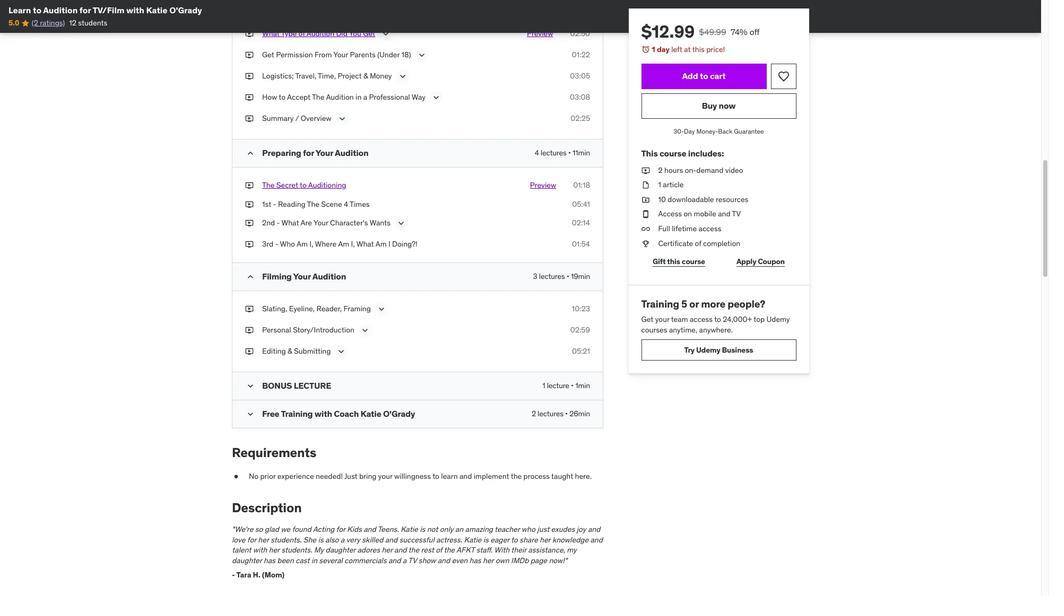Task type: vqa. For each thing, say whether or not it's contained in the screenshot.
Don't miss an opportunity! What are the 'red flags' to remind you that you should negotiate and try to get more money. the Don't
no



Task type: describe. For each thing, give the bounding box(es) containing it.
preparing for your audition
[[262, 148, 369, 158]]

audition up auditioning
[[335, 148, 369, 158]]

experience
[[278, 472, 314, 481]]

show lecture description image for personal story/introduction
[[360, 325, 370, 336]]

editing & submitting
[[262, 347, 331, 356]]

did
[[336, 29, 348, 38]]

successful
[[399, 535, 435, 545]]

even
[[452, 556, 468, 566]]

1 horizontal spatial o'grady
[[383, 409, 415, 419]]

0 vertical spatial a
[[363, 92, 367, 102]]

1 horizontal spatial this
[[693, 45, 705, 54]]

her down "skilled"
[[382, 546, 393, 555]]

katie right coach
[[361, 409, 381, 419]]

for right preparing
[[303, 148, 314, 158]]

audition up ratings)
[[43, 5, 78, 15]]

xsmall image left 3rd
[[245, 240, 254, 250]]

your for needed!
[[378, 472, 393, 481]]

10 downloadable resources
[[659, 195, 749, 204]]

1 vertical spatial course
[[682, 257, 706, 266]]

their
[[511, 546, 527, 555]]

access inside training 5 or more people? get your team access to 24,000+ top udemy courses anytime, anywhere.
[[690, 315, 713, 324]]

and right knowledge
[[591, 535, 603, 545]]

my
[[567, 546, 577, 555]]

and down 'teens.'
[[385, 535, 398, 545]]

the for reading
[[307, 199, 320, 209]]

- for who
[[275, 240, 278, 249]]

with inside "we're so glad we found acting for kids and teens. katie is not only an amazing teacher who just exudes joy and love for her students. she is also a very skilled and successful actress. katie is eager to share her knowledge and talent with her students. my daughter adores her and the rest of the afkt staff. with their assistance, my daughter has been cast in several commercials and a tv show and even has her own imdb page now!" - tara h. (mom)
[[253, 546, 267, 555]]

1 vertical spatial students.
[[281, 546, 312, 555]]

and down successful
[[394, 546, 407, 555]]

willingness
[[394, 472, 431, 481]]

03:05
[[570, 71, 590, 81]]

0 vertical spatial with
[[126, 5, 144, 15]]

for up 12 students
[[80, 5, 91, 15]]

personal
[[262, 325, 291, 335]]

ratings)
[[40, 18, 65, 28]]

type
[[281, 29, 297, 38]]

2 has from the left
[[470, 556, 481, 566]]

show lecture description image for how to accept the audition in a professional way
[[431, 92, 442, 103]]

of inside 'button'
[[299, 29, 305, 38]]

off
[[750, 27, 760, 37]]

• for with
[[565, 409, 568, 419]]

amazing
[[465, 525, 493, 535]]

30-day money-back guarantee
[[674, 127, 765, 135]]

1st - reading the scene 4 times
[[262, 199, 370, 209]]

you
[[349, 29, 361, 38]]

1 horizontal spatial in
[[356, 92, 362, 102]]

12
[[69, 18, 76, 28]]

alarm image
[[642, 45, 650, 54]]

acting
[[313, 525, 335, 535]]

add to cart
[[683, 71, 726, 81]]

/
[[295, 114, 299, 123]]

show lecture description image for summary / overview
[[337, 114, 347, 124]]

show lecture description image for slating, eyeline, reader, framing
[[376, 304, 387, 315]]

1 article
[[659, 180, 684, 190]]

needed!
[[316, 472, 343, 481]]

love
[[232, 535, 245, 545]]

just
[[344, 472, 358, 481]]

0 horizontal spatial get
[[262, 50, 274, 59]]

just
[[537, 525, 550, 535]]

1 horizontal spatial is
[[420, 525, 425, 535]]

or
[[690, 298, 699, 311]]

not
[[427, 525, 438, 535]]

h.
[[253, 571, 261, 580]]

your right are at the top of the page
[[314, 218, 328, 228]]

(mom)
[[262, 571, 285, 580]]

we
[[281, 525, 290, 535]]

02:25
[[571, 114, 590, 123]]

her up been
[[269, 546, 280, 555]]

free
[[262, 409, 280, 419]]

talent
[[232, 546, 251, 555]]

0 vertical spatial daughter
[[326, 546, 356, 555]]

1 vertical spatial training
[[281, 409, 313, 419]]

bring
[[359, 472, 377, 481]]

xsmall image left "editing"
[[245, 347, 254, 357]]

xsmall image left the permission
[[245, 50, 254, 60]]

found
[[292, 525, 311, 535]]

1 vertical spatial 4
[[344, 199, 348, 209]]

01:22
[[572, 50, 590, 59]]

xsmall image left access
[[642, 209, 650, 220]]

your right filming
[[293, 271, 311, 282]]

several
[[319, 556, 343, 566]]

here.
[[575, 472, 592, 481]]

commercials
[[345, 556, 387, 566]]

lifetime
[[672, 224, 697, 234]]

xsmall image left "10"
[[642, 195, 650, 205]]

the secret to auditioning button
[[262, 181, 346, 191]]

2 for 2 hours on-demand video
[[659, 165, 663, 175]]

personal story/introduction
[[262, 325, 355, 335]]

3 lectures • 19min
[[533, 272, 590, 281]]

add to wishlist image
[[778, 70, 790, 83]]

1 for 1 article
[[659, 180, 662, 190]]

2 am from the left
[[338, 240, 349, 249]]

2 horizontal spatial the
[[511, 472, 522, 481]]

filming your audition
[[262, 271, 346, 282]]

try udemy business
[[685, 345, 754, 355]]

the inside button
[[262, 181, 275, 190]]

show lecture description image for 2nd - what are your character's wants
[[396, 218, 407, 229]]

2 vertical spatial a
[[403, 556, 407, 566]]

1 vertical spatial udemy
[[697, 345, 721, 355]]

page
[[531, 556, 547, 566]]

katie right tv/film
[[146, 5, 168, 15]]

eyeline,
[[289, 304, 315, 314]]

lectures for audition
[[541, 148, 567, 158]]

xsmall image left personal on the bottom of page
[[245, 325, 254, 336]]

training inside training 5 or more people? get your team access to 24,000+ top udemy courses anytime, anywhere.
[[642, 298, 680, 311]]

1 am from the left
[[297, 240, 308, 249]]

show lecture description image for logistics; travel, time, project & money
[[397, 71, 408, 82]]

1 vertical spatial &
[[288, 347, 292, 356]]

4 lectures • 11min
[[535, 148, 590, 158]]

how to accept the audition in a professional way
[[262, 92, 426, 102]]

certificate
[[659, 239, 694, 248]]

xsmall image left secret
[[245, 181, 254, 191]]

money-
[[697, 127, 719, 135]]

her up assistance, on the bottom of the page
[[540, 535, 551, 545]]

2 hours on-demand video
[[659, 165, 744, 175]]

logistics; travel, time, project & money
[[262, 71, 392, 81]]

xsmall image left 'no'
[[232, 472, 240, 482]]

(2
[[32, 18, 38, 28]]

day
[[657, 45, 670, 54]]

slating,
[[262, 304, 287, 314]]

- inside "we're so glad we found acting for kids and teens. katie is not only an amazing teacher who just exudes joy and love for her students. she is also a very skilled and successful actress. katie is eager to share her knowledge and talent with her students. my daughter adores her and the rest of the afkt staff. with their assistance, my daughter has been cast in several commercials and a tv show and even has her own imdb page now!" - tara h. (mom)
[[232, 571, 235, 580]]

xsmall image left summary
[[245, 114, 254, 124]]

1 horizontal spatial what
[[282, 218, 299, 228]]

audition down where
[[313, 271, 346, 282]]

0 horizontal spatial o'grady
[[169, 5, 202, 15]]

2 lectures • 26min
[[532, 409, 590, 419]]

- for what
[[277, 218, 280, 228]]

• left 1min
[[571, 381, 574, 391]]

reading
[[278, 199, 306, 209]]

xsmall image left 1st
[[245, 199, 254, 210]]

framing
[[344, 304, 371, 314]]

free training with coach katie o'grady
[[262, 409, 415, 419]]

to inside the secret to auditioning button
[[300, 181, 307, 190]]

her down so
[[258, 535, 269, 545]]

your up auditioning
[[316, 148, 333, 158]]

0 horizontal spatial is
[[318, 535, 324, 545]]

her down staff.
[[483, 556, 494, 566]]

xsmall image left certificate
[[642, 239, 650, 249]]

certificate of completion
[[659, 239, 741, 248]]

5.0
[[8, 18, 19, 28]]

people?
[[728, 298, 766, 311]]

and down resources on the top right
[[719, 209, 731, 219]]

30-
[[674, 127, 685, 135]]

parents
[[350, 50, 376, 59]]

"we're so glad we found acting for kids and teens. katie is not only an amazing teacher who just exudes joy and love for her students. she is also a very skilled and successful actress. katie is eager to share her knowledge and talent with her students. my daughter adores her and the rest of the afkt staff. with their assistance, my daughter has been cast in several commercials and a tv show and even has her own imdb page now!" - tara h. (mom)
[[232, 525, 603, 580]]

lecture
[[294, 381, 331, 391]]

and left even
[[438, 556, 450, 566]]

access on mobile and tv
[[659, 209, 741, 219]]

audition down the project
[[326, 92, 354, 102]]

01:54
[[572, 240, 590, 249]]

own
[[496, 556, 509, 566]]

price!
[[707, 45, 726, 54]]

(under
[[377, 50, 400, 59]]

2 vertical spatial what
[[357, 240, 374, 249]]

back
[[719, 127, 733, 135]]

exudes
[[551, 525, 575, 535]]

3rd
[[262, 240, 273, 249]]

description
[[232, 500, 302, 517]]

19min
[[571, 272, 590, 281]]

get inside what type of audition did you get 'button'
[[363, 29, 375, 38]]

1 horizontal spatial the
[[444, 546, 455, 555]]

buy now
[[702, 100, 736, 111]]

to right how
[[279, 92, 286, 102]]

and right learn
[[460, 472, 472, 481]]



Task type: locate. For each thing, give the bounding box(es) containing it.
1 vertical spatial your
[[378, 472, 393, 481]]

1 horizontal spatial udemy
[[767, 315, 790, 324]]

get right you
[[363, 29, 375, 38]]

mobile
[[694, 209, 717, 219]]

rest
[[421, 546, 434, 555]]

2 i, from the left
[[351, 240, 355, 249]]

0 horizontal spatial has
[[264, 556, 275, 566]]

training right "free"
[[281, 409, 313, 419]]

1 horizontal spatial daughter
[[326, 546, 356, 555]]

course down "certificate of completion"
[[682, 257, 706, 266]]

teens.
[[378, 525, 399, 535]]

accept
[[287, 92, 311, 102]]

- for reading
[[273, 199, 276, 209]]

where
[[315, 240, 337, 249]]

$49.99
[[700, 27, 727, 37]]

show lecture description image up doing?!
[[396, 218, 407, 229]]

2 vertical spatial lectures
[[538, 409, 564, 419]]

a left professional
[[363, 92, 367, 102]]

1 i, from the left
[[310, 240, 313, 249]]

small image for free
[[245, 409, 256, 420]]

show lecture description image right way
[[431, 92, 442, 103]]

includes:
[[689, 148, 724, 159]]

article
[[663, 180, 684, 190]]

only
[[440, 525, 454, 535]]

audition
[[43, 5, 78, 15], [307, 29, 334, 38], [326, 92, 354, 102], [335, 148, 369, 158], [313, 271, 346, 282]]

this right the at
[[693, 45, 705, 54]]

prior
[[260, 472, 276, 481]]

0 horizontal spatial this
[[668, 257, 681, 266]]

0 vertical spatial tv
[[733, 209, 741, 219]]

xsmall image left 1 article
[[642, 180, 650, 190]]

small image for bonus
[[245, 381, 256, 392]]

small image left preparing
[[245, 148, 256, 159]]

guarantee
[[735, 127, 765, 135]]

1 horizontal spatial get
[[363, 29, 375, 38]]

0 vertical spatial lectures
[[541, 148, 567, 158]]

xsmall image left logistics;
[[245, 71, 254, 82]]

lectures left 11min
[[541, 148, 567, 158]]

0 vertical spatial your
[[656, 315, 670, 324]]

• for your
[[568, 148, 571, 158]]

1 horizontal spatial &
[[364, 71, 368, 81]]

i, down character's at the top left
[[351, 240, 355, 249]]

1 vertical spatial a
[[341, 535, 345, 545]]

lecture
[[547, 381, 570, 391]]

wants
[[370, 218, 391, 228]]

get up logistics;
[[262, 50, 274, 59]]

audition inside 'button'
[[307, 29, 334, 38]]

• left 26min
[[565, 409, 568, 419]]

preview for 02:50
[[527, 29, 553, 38]]

xsmall image down this
[[642, 165, 650, 176]]

this course includes:
[[642, 148, 724, 159]]

05:21
[[572, 347, 590, 356]]

times
[[350, 199, 370, 209]]

0 vertical spatial what
[[262, 29, 280, 38]]

0 horizontal spatial your
[[378, 472, 393, 481]]

lectures for coach
[[538, 409, 564, 419]]

2 horizontal spatial am
[[376, 240, 387, 249]]

tv inside "we're so glad we found acting for kids and teens. katie is not only an amazing teacher who just exudes joy and love for her students. she is also a very skilled and successful actress. katie is eager to share her knowledge and talent with her students. my daughter adores her and the rest of the afkt staff. with their assistance, my daughter has been cast in several commercials and a tv show and even has her own imdb page now!" - tara h. (mom)
[[408, 556, 417, 566]]

for up also
[[336, 525, 345, 535]]

• left 11min
[[568, 148, 571, 158]]

this right gift
[[668, 257, 681, 266]]

0 horizontal spatial what
[[262, 29, 280, 38]]

0 vertical spatial this
[[693, 45, 705, 54]]

1 for 1 day left at this price!
[[652, 45, 656, 54]]

gift this course link
[[642, 251, 717, 272]]

to left learn
[[433, 472, 439, 481]]

doing?!
[[392, 240, 418, 249]]

1 right the alarm image
[[652, 45, 656, 54]]

character's
[[330, 218, 368, 228]]

the left scene
[[307, 199, 320, 209]]

a right also
[[341, 535, 345, 545]]

daughter
[[326, 546, 356, 555], [232, 556, 262, 566]]

secret
[[276, 181, 298, 190]]

3 am from the left
[[376, 240, 387, 249]]

1 vertical spatial what
[[282, 218, 299, 228]]

2 horizontal spatial 1
[[659, 180, 662, 190]]

is up my
[[318, 535, 324, 545]]

this
[[693, 45, 705, 54], [668, 257, 681, 266]]

at
[[685, 45, 691, 54]]

the left process
[[511, 472, 522, 481]]

small image left "free"
[[245, 409, 256, 420]]

apply coupon
[[737, 257, 785, 266]]

tara
[[236, 571, 251, 580]]

no prior experience needed! just bring your willingness to learn and implement the process taught here.
[[249, 472, 592, 481]]

get inside training 5 or more people? get your team access to 24,000+ top udemy courses anytime, anywhere.
[[642, 315, 654, 324]]

a left show
[[403, 556, 407, 566]]

0 vertical spatial udemy
[[767, 315, 790, 324]]

joy
[[577, 525, 586, 535]]

1 for 1 lecture • 1min
[[543, 381, 545, 391]]

0 horizontal spatial &
[[288, 347, 292, 356]]

her
[[258, 535, 269, 545], [540, 535, 551, 545], [269, 546, 280, 555], [382, 546, 393, 555], [483, 556, 494, 566]]

am left i
[[376, 240, 387, 249]]

to inside training 5 or more people? get your team access to 24,000+ top udemy courses anytime, anywhere.
[[715, 315, 722, 324]]

what type of audition did you get
[[262, 29, 375, 38]]

preview left 02:50
[[527, 29, 553, 38]]

26min
[[570, 409, 590, 419]]

small image
[[245, 272, 256, 282]]

1 vertical spatial 1
[[659, 180, 662, 190]]

who
[[522, 525, 536, 535]]

students. down we in the bottom of the page
[[271, 535, 302, 545]]

2 left 26min
[[532, 409, 536, 419]]

to up (2
[[33, 5, 41, 15]]

xsmall image left how
[[245, 92, 254, 103]]

0 vertical spatial get
[[363, 29, 375, 38]]

0 horizontal spatial training
[[281, 409, 313, 419]]

0 vertical spatial 1
[[652, 45, 656, 54]]

2 horizontal spatial get
[[642, 315, 654, 324]]

0 vertical spatial access
[[699, 224, 722, 234]]

to inside "we're so glad we found acting for kids and teens. katie is not only an amazing teacher who just exudes joy and love for her students. she is also a very skilled and successful actress. katie is eager to share her knowledge and talent with her students. my daughter adores her and the rest of the afkt staff. with their assistance, my daughter has been cast in several commercials and a tv show and even has her own imdb page now!" - tara h. (mom)
[[511, 535, 518, 545]]

coach
[[334, 409, 359, 419]]

1 horizontal spatial i,
[[351, 240, 355, 249]]

of
[[299, 29, 305, 38], [695, 239, 702, 248], [436, 546, 442, 555]]

1 has from the left
[[264, 556, 275, 566]]

xsmall image left "2nd"
[[245, 218, 254, 229]]

0 vertical spatial course
[[660, 148, 687, 159]]

audition left 'did'
[[307, 29, 334, 38]]

how
[[262, 92, 277, 102]]

10
[[659, 195, 666, 204]]

02:14
[[572, 218, 590, 228]]

i
[[389, 240, 391, 249]]

0 horizontal spatial udemy
[[697, 345, 721, 355]]

team
[[672, 315, 689, 324]]

2 vertical spatial the
[[307, 199, 320, 209]]

0 horizontal spatial am
[[297, 240, 308, 249]]

0 vertical spatial &
[[364, 71, 368, 81]]

02:50
[[570, 29, 590, 38]]

get up courses
[[642, 315, 654, 324]]

the right accept
[[312, 92, 325, 102]]

of right rest
[[436, 546, 442, 555]]

0 vertical spatial training
[[642, 298, 680, 311]]

your right bring
[[378, 472, 393, 481]]

now!"
[[549, 556, 568, 566]]

the down 'actress.'
[[444, 546, 455, 555]]

show lecture description image
[[381, 29, 391, 39], [416, 50, 427, 61], [336, 347, 347, 357]]

small image
[[245, 148, 256, 159], [245, 381, 256, 392], [245, 409, 256, 420]]

the for accept
[[312, 92, 325, 102]]

katie up successful
[[401, 525, 418, 535]]

skilled
[[362, 535, 383, 545]]

taught
[[552, 472, 573, 481]]

0 horizontal spatial with
[[126, 5, 144, 15]]

1 horizontal spatial a
[[363, 92, 367, 102]]

gift
[[653, 257, 666, 266]]

udemy inside training 5 or more people? get your team access to 24,000+ top udemy courses anytime, anywhere.
[[767, 315, 790, 324]]

am right who
[[297, 240, 308, 249]]

1 vertical spatial of
[[695, 239, 702, 248]]

1 vertical spatial the
[[262, 181, 275, 190]]

1 vertical spatial 2
[[532, 409, 536, 419]]

of inside "we're so glad we found acting for kids and teens. katie is not only an amazing teacher who just exudes joy and love for her students. she is also a very skilled and successful actress. katie is eager to share her knowledge and talent with her students. my daughter adores her and the rest of the afkt staff. with their assistance, my daughter has been cast in several commercials and a tv show and even has her own imdb page now!" - tara h. (mom)
[[436, 546, 442, 555]]

summary / overview
[[262, 114, 332, 123]]

0 vertical spatial 2
[[659, 165, 663, 175]]

2 vertical spatial small image
[[245, 409, 256, 420]]

editing
[[262, 347, 286, 356]]

1 vertical spatial tv
[[408, 556, 417, 566]]

show lecture description image for get permission from your parents (under 18)
[[416, 50, 427, 61]]

access down or
[[690, 315, 713, 324]]

to left cart
[[700, 71, 709, 81]]

2 for 2 lectures • 26min
[[532, 409, 536, 419]]

0 vertical spatial preview
[[527, 29, 553, 38]]

1 vertical spatial in
[[311, 556, 317, 566]]

show lecture description image down how to accept the audition in a professional way
[[337, 114, 347, 124]]

• left 19min
[[567, 272, 569, 281]]

1 vertical spatial preview
[[530, 181, 556, 190]]

the down successful
[[409, 546, 419, 555]]

apply
[[737, 257, 757, 266]]

your for more
[[656, 315, 670, 324]]

1 horizontal spatial show lecture description image
[[381, 29, 391, 39]]

• for audition
[[567, 272, 569, 281]]

2 vertical spatial of
[[436, 546, 442, 555]]

are
[[301, 218, 312, 228]]

to right secret
[[300, 181, 307, 190]]

xsmall image
[[245, 50, 254, 60], [245, 71, 254, 82], [245, 92, 254, 103], [642, 180, 650, 190], [245, 181, 254, 191], [642, 195, 650, 205], [245, 199, 254, 210], [642, 224, 650, 234], [245, 240, 254, 250], [245, 304, 254, 315], [245, 347, 254, 357]]

3 small image from the top
[[245, 409, 256, 420]]

and right joy
[[588, 525, 601, 535]]

show lecture description image for editing & submitting
[[336, 347, 347, 357]]

2 horizontal spatial with
[[315, 409, 332, 419]]

2 left hours
[[659, 165, 663, 175]]

- right 1st
[[273, 199, 276, 209]]

2 horizontal spatial what
[[357, 240, 374, 249]]

small image left bonus
[[245, 381, 256, 392]]

0 vertical spatial the
[[312, 92, 325, 102]]

learn to audition for tv/film with katie o'grady
[[8, 5, 202, 15]]

0 vertical spatial 4
[[535, 148, 539, 158]]

to up "their"
[[511, 535, 518, 545]]

0 horizontal spatial a
[[341, 535, 345, 545]]

$12.99 $49.99 74% off
[[642, 21, 760, 42]]

your right from
[[333, 50, 348, 59]]

implement
[[474, 472, 509, 481]]

daughter down talent
[[232, 556, 262, 566]]

1 horizontal spatial training
[[642, 298, 680, 311]]

(2 ratings)
[[32, 18, 65, 28]]

so
[[255, 525, 263, 535]]

1 horizontal spatial am
[[338, 240, 349, 249]]

project
[[338, 71, 362, 81]]

course up hours
[[660, 148, 687, 159]]

submitting
[[294, 347, 331, 356]]

glad
[[265, 525, 279, 535]]

1 left lecture
[[543, 381, 545, 391]]

of down full lifetime access
[[695, 239, 702, 248]]

preview down 4 lectures • 11min on the right of page
[[530, 181, 556, 190]]

what inside 'button'
[[262, 29, 280, 38]]

xsmall image left slating,
[[245, 304, 254, 315]]

full lifetime access
[[659, 224, 722, 234]]

what left i
[[357, 240, 374, 249]]

show lecture description image right 18)
[[416, 50, 427, 61]]

has
[[264, 556, 275, 566], [470, 556, 481, 566]]

try
[[685, 345, 695, 355]]

more
[[702, 298, 726, 311]]

2 horizontal spatial of
[[695, 239, 702, 248]]

1 vertical spatial get
[[262, 50, 274, 59]]

am right where
[[338, 240, 349, 249]]

18)
[[402, 50, 411, 59]]

top
[[754, 315, 765, 324]]

and right commercials
[[389, 556, 401, 566]]

katie down amazing
[[464, 535, 482, 545]]

with right talent
[[253, 546, 267, 555]]

on
[[684, 209, 693, 219]]

your up courses
[[656, 315, 670, 324]]

1 horizontal spatial 2
[[659, 165, 663, 175]]

1 horizontal spatial 1
[[652, 45, 656, 54]]

time,
[[318, 71, 336, 81]]

0 vertical spatial of
[[299, 29, 305, 38]]

0 horizontal spatial daughter
[[232, 556, 262, 566]]

access
[[699, 224, 722, 234], [690, 315, 713, 324]]

0 vertical spatial students.
[[271, 535, 302, 545]]

1 small image from the top
[[245, 148, 256, 159]]

0 horizontal spatial tv
[[408, 556, 417, 566]]

what
[[262, 29, 280, 38], [282, 218, 299, 228], [357, 240, 374, 249]]

1 vertical spatial lectures
[[539, 272, 565, 281]]

with right tv/film
[[126, 5, 144, 15]]

in inside "we're so glad we found acting for kids and teens. katie is not only an amazing teacher who just exudes joy and love for her students. she is also a very skilled and successful actress. katie is eager to share her knowledge and talent with her students. my daughter adores her and the rest of the afkt staff. with their assistance, my daughter has been cast in several commercials and a tv show and even has her own imdb page now!" - tara h. (mom)
[[311, 556, 317, 566]]

0 horizontal spatial 2
[[532, 409, 536, 419]]

what left "type"
[[262, 29, 280, 38]]

of right "type"
[[299, 29, 305, 38]]

your inside training 5 or more people? get your team access to 24,000+ top udemy courses anytime, anywhere.
[[656, 315, 670, 324]]

2 horizontal spatial a
[[403, 556, 407, 566]]

1 vertical spatial this
[[668, 257, 681, 266]]

0 vertical spatial show lecture description image
[[381, 29, 391, 39]]

0 horizontal spatial 4
[[344, 199, 348, 209]]

and up "skilled"
[[364, 525, 376, 535]]

training
[[642, 298, 680, 311], [281, 409, 313, 419]]

4 left times
[[344, 199, 348, 209]]

2 vertical spatial show lecture description image
[[336, 347, 347, 357]]

2 horizontal spatial is
[[483, 535, 489, 545]]

with
[[494, 546, 510, 555]]

small image for preparing
[[245, 148, 256, 159]]

xsmall image
[[245, 29, 254, 39], [245, 114, 254, 124], [642, 165, 650, 176], [642, 209, 650, 220], [245, 218, 254, 229], [642, 239, 650, 249], [245, 325, 254, 336], [232, 472, 240, 482]]

to inside add to cart button
[[700, 71, 709, 81]]

2 small image from the top
[[245, 381, 256, 392]]

0 horizontal spatial the
[[409, 546, 419, 555]]

1 horizontal spatial 4
[[535, 148, 539, 158]]

she
[[303, 535, 316, 545]]

& right "editing"
[[288, 347, 292, 356]]

1 vertical spatial show lecture description image
[[416, 50, 427, 61]]

hours
[[665, 165, 684, 175]]

udemy right try
[[697, 345, 721, 355]]

training left 5
[[642, 298, 680, 311]]

0 horizontal spatial 1
[[543, 381, 545, 391]]

to up anywhere.
[[715, 315, 722, 324]]

daughter down also
[[326, 546, 356, 555]]

0 horizontal spatial of
[[299, 29, 305, 38]]

12 students
[[69, 18, 107, 28]]

0 horizontal spatial show lecture description image
[[336, 347, 347, 357]]

1 vertical spatial small image
[[245, 381, 256, 392]]

1 horizontal spatial of
[[436, 546, 442, 555]]

also
[[325, 535, 339, 545]]

1 horizontal spatial with
[[253, 546, 267, 555]]

preview for 01:18
[[530, 181, 556, 190]]

xsmall image left the full
[[642, 224, 650, 234]]

udemy right top
[[767, 315, 790, 324]]

tv/film
[[93, 5, 124, 15]]

summary
[[262, 114, 294, 123]]

students. up cast
[[281, 546, 312, 555]]

0 horizontal spatial i,
[[310, 240, 313, 249]]

show lecture description image
[[397, 71, 408, 82], [431, 92, 442, 103], [337, 114, 347, 124], [396, 218, 407, 229], [376, 304, 387, 315], [360, 325, 370, 336]]

11min
[[573, 148, 590, 158]]

1 horizontal spatial has
[[470, 556, 481, 566]]

actress.
[[436, 535, 462, 545]]

1 horizontal spatial tv
[[733, 209, 741, 219]]

1 vertical spatial with
[[315, 409, 332, 419]]

i, left where
[[310, 240, 313, 249]]

2 vertical spatial 1
[[543, 381, 545, 391]]

•
[[568, 148, 571, 158], [567, 272, 569, 281], [571, 381, 574, 391], [565, 409, 568, 419]]

xsmall image left "type"
[[245, 29, 254, 39]]

for down so
[[247, 535, 256, 545]]

with
[[126, 5, 144, 15], [315, 409, 332, 419], [253, 546, 267, 555]]



